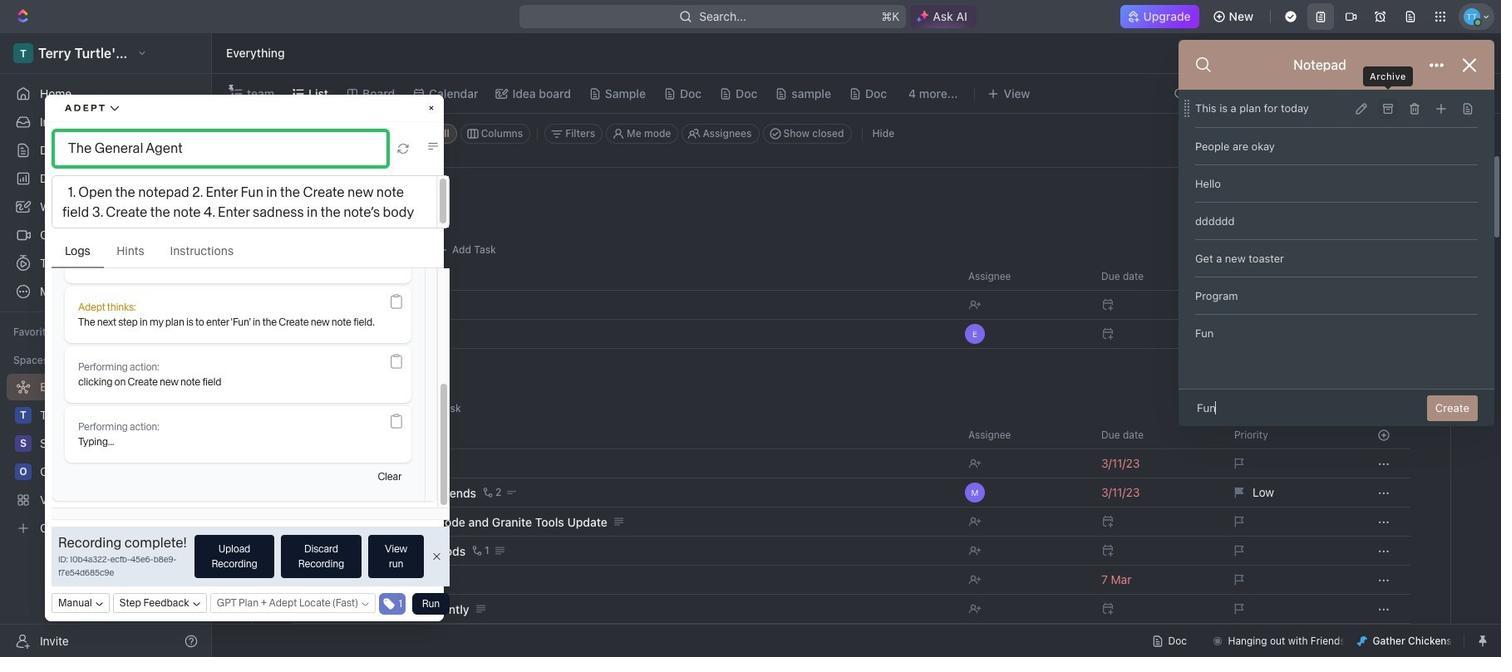 Task type: describe. For each thing, give the bounding box(es) containing it.
tree inside sidebar navigation
[[7, 374, 205, 542]]

sidebar navigation
[[0, 33, 215, 658]]



Task type: vqa. For each thing, say whether or not it's contained in the screenshot.
TREE
yes



Task type: locate. For each thing, give the bounding box(es) containing it.
terry turtle's workspace, , element
[[13, 43, 33, 63]]

start a social media marketing agency, , element
[[15, 436, 32, 452]]

Search tasks... text field
[[1325, 121, 1492, 146]]

team space, , element
[[15, 407, 32, 424]]

observatory, , element
[[15, 464, 32, 481]]

drumstick bite image
[[1358, 636, 1368, 646]]

tree
[[7, 374, 205, 542]]

Create new note… text field
[[1196, 399, 1415, 417]]



